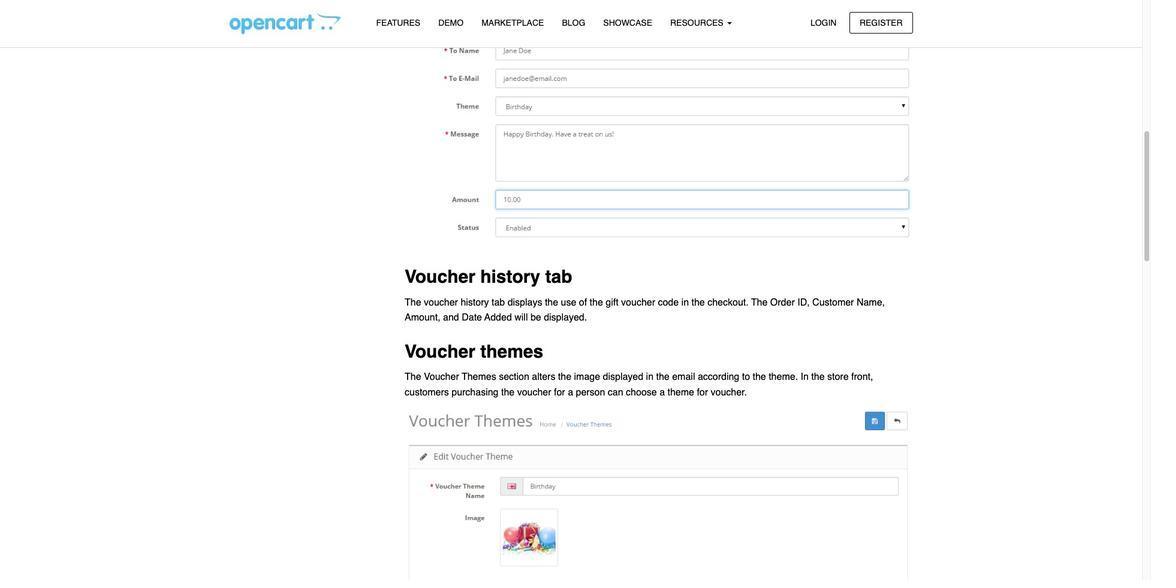 Task type: vqa. For each thing, say whether or not it's contained in the screenshot.
and
yes



Task type: locate. For each thing, give the bounding box(es) containing it.
1 vertical spatial history
[[461, 297, 489, 308]]

for
[[554, 387, 565, 398], [697, 387, 708, 398]]

be
[[531, 313, 541, 323]]

0 vertical spatial in
[[681, 297, 689, 308]]

the left use
[[545, 297, 558, 308]]

date
[[462, 313, 482, 323]]

2 a from the left
[[660, 387, 665, 398]]

purchasing
[[452, 387, 499, 398]]

1 horizontal spatial tab
[[545, 266, 572, 287]]

0 horizontal spatial in
[[646, 372, 654, 383]]

voucher down alters
[[517, 387, 551, 398]]

tab up use
[[545, 266, 572, 287]]

voucher right gift
[[621, 297, 655, 308]]

showcase
[[603, 18, 652, 28]]

0 vertical spatial history
[[480, 266, 540, 287]]

customer
[[812, 297, 854, 308]]

voucher for voucher themes
[[405, 341, 475, 362]]

id,
[[798, 297, 810, 308]]

the
[[545, 297, 558, 308], [590, 297, 603, 308], [692, 297, 705, 308], [558, 372, 571, 383], [656, 372, 670, 383], [753, 372, 766, 383], [811, 372, 825, 383], [501, 387, 515, 398]]

voucher up customers
[[424, 372, 459, 383]]

the right the code
[[692, 297, 705, 308]]

voucher down and
[[405, 341, 475, 362]]

features
[[376, 18, 420, 28]]

in inside the voucher history tab displays the use of the gift voucher code in the checkout. the order id, customer name, amount, and date added will be displayed.
[[681, 297, 689, 308]]

for down alters
[[554, 387, 565, 398]]

1 vertical spatial tab
[[492, 297, 505, 308]]

a left theme
[[660, 387, 665, 398]]

theme.
[[769, 372, 798, 383]]

in up choose
[[646, 372, 654, 383]]

showcase link
[[594, 13, 661, 34]]

1 horizontal spatial for
[[697, 387, 708, 398]]

the up customers
[[405, 372, 421, 383]]

the right to
[[753, 372, 766, 383]]

tab inside the voucher history tab displays the use of the gift voucher code in the checkout. the order id, customer name, amount, and date added will be displayed.
[[492, 297, 505, 308]]

voucher inside the voucher themes section alters the image displayed in the email according to the theme. in the store front, customers purchasing the voucher for a person can choose a theme for voucher.
[[424, 372, 459, 383]]

customers
[[405, 387, 449, 398]]

voucher
[[405, 266, 475, 287], [405, 341, 475, 362], [424, 372, 459, 383]]

tab
[[545, 266, 572, 287], [492, 297, 505, 308]]

to
[[742, 372, 750, 383]]

voucher
[[424, 297, 458, 308], [621, 297, 655, 308], [517, 387, 551, 398]]

2 vertical spatial voucher
[[424, 372, 459, 383]]

voucher for voucher history tab
[[405, 266, 475, 287]]

voucher history tab
[[405, 266, 572, 287]]

1 a from the left
[[568, 387, 573, 398]]

marketplace
[[482, 18, 544, 28]]

0 horizontal spatial a
[[568, 387, 573, 398]]

the for the voucher history tab displays the use of the gift voucher code in the checkout. the order id, customer name, amount, and date added will be displayed.
[[405, 297, 421, 308]]

the
[[405, 297, 421, 308], [751, 297, 768, 308], [405, 372, 421, 383]]

a
[[568, 387, 573, 398], [660, 387, 665, 398]]

use
[[561, 297, 576, 308]]

checkout.
[[708, 297, 749, 308]]

2 for from the left
[[697, 387, 708, 398]]

in
[[681, 297, 689, 308], [646, 372, 654, 383]]

history
[[480, 266, 540, 287], [461, 297, 489, 308]]

displays
[[508, 297, 542, 308]]

the inside the voucher themes section alters the image displayed in the email according to the theme. in the store front, customers purchasing the voucher for a person can choose a theme for voucher.
[[405, 372, 421, 383]]

the left order
[[751, 297, 768, 308]]

code
[[658, 297, 679, 308]]

person
[[576, 387, 605, 398]]

displayed.
[[544, 313, 587, 323]]

0 horizontal spatial tab
[[492, 297, 505, 308]]

email
[[672, 372, 695, 383]]

upgrading link
[[229, 0, 387, 17]]

voucher.
[[711, 387, 747, 398]]

of
[[579, 297, 587, 308]]

the voucher history tab displays the use of the gift voucher code in the checkout. the order id, customer name, amount, and date added will be displayed.
[[405, 297, 885, 323]]

theme
[[668, 387, 694, 398]]

1 vertical spatial in
[[646, 372, 654, 383]]

tab up added
[[492, 297, 505, 308]]

in
[[801, 372, 809, 383]]

history up the date
[[461, 297, 489, 308]]

1 for from the left
[[554, 387, 565, 398]]

voucher up and
[[424, 297, 458, 308]]

1 horizontal spatial a
[[660, 387, 665, 398]]

a left person
[[568, 387, 573, 398]]

1 horizontal spatial voucher
[[517, 387, 551, 398]]

1 horizontal spatial in
[[681, 297, 689, 308]]

1 vertical spatial voucher
[[405, 341, 475, 362]]

choose
[[626, 387, 657, 398]]

themes
[[480, 341, 543, 362]]

voucher up and
[[405, 266, 475, 287]]

0 horizontal spatial for
[[554, 387, 565, 398]]

the up amount,
[[405, 297, 421, 308]]

for right theme
[[697, 387, 708, 398]]

blog
[[562, 18, 585, 28]]

0 vertical spatial tab
[[545, 266, 572, 287]]

0 vertical spatial voucher
[[405, 266, 475, 287]]

in right the code
[[681, 297, 689, 308]]

voucher inside the voucher themes section alters the image displayed in the email according to the theme. in the store front, customers purchasing the voucher for a person can choose a theme for voucher.
[[517, 387, 551, 398]]

history up the displays
[[480, 266, 540, 287]]



Task type: describe. For each thing, give the bounding box(es) containing it.
and
[[443, 313, 459, 323]]

the for the voucher themes section alters the image displayed in the email according to the theme. in the store front, customers purchasing the voucher for a person can choose a theme for voucher.
[[405, 372, 421, 383]]

login
[[811, 18, 837, 27]]

register link
[[850, 12, 913, 34]]

themes
[[462, 372, 496, 383]]

the right of
[[590, 297, 603, 308]]

marketplace link
[[473, 13, 553, 34]]

upgrading
[[241, 1, 286, 11]]

0 horizontal spatial voucher
[[424, 297, 458, 308]]

history inside the voucher history tab displays the use of the gift voucher code in the checkout. the order id, customer name, amount, and date added will be displayed.
[[461, 297, 489, 308]]

amount,
[[405, 313, 440, 323]]

voucher theme image
[[405, 408, 913, 580]]

demo link
[[429, 13, 473, 34]]

demo
[[438, 18, 464, 28]]

opencart - open source shopping cart solution image
[[229, 13, 340, 34]]

in inside the voucher themes section alters the image displayed in the email according to the theme. in the store front, customers purchasing the voucher for a person can choose a theme for voucher.
[[646, 372, 654, 383]]

added
[[484, 313, 512, 323]]

can
[[608, 387, 623, 398]]

features link
[[367, 13, 429, 34]]

store
[[827, 372, 849, 383]]

gift voucher general image
[[405, 0, 913, 251]]

section
[[499, 372, 529, 383]]

resources link
[[661, 13, 741, 34]]

the voucher themes section alters the image displayed in the email according to the theme. in the store front, customers purchasing the voucher for a person can choose a theme for voucher.
[[405, 372, 873, 398]]

the right alters
[[558, 372, 571, 383]]

order
[[770, 297, 795, 308]]

blog link
[[553, 13, 594, 34]]

the down section
[[501, 387, 515, 398]]

resources
[[670, 18, 726, 28]]

according
[[698, 372, 739, 383]]

the right the in
[[811, 372, 825, 383]]

front,
[[851, 372, 873, 383]]

name,
[[857, 297, 885, 308]]

the left email
[[656, 372, 670, 383]]

gift
[[606, 297, 619, 308]]

register
[[860, 18, 903, 27]]

image
[[574, 372, 600, 383]]

alters
[[532, 372, 555, 383]]

2 horizontal spatial voucher
[[621, 297, 655, 308]]

voucher themes
[[405, 341, 543, 362]]

displayed
[[603, 372, 643, 383]]

login link
[[800, 12, 847, 34]]

will
[[515, 313, 528, 323]]



